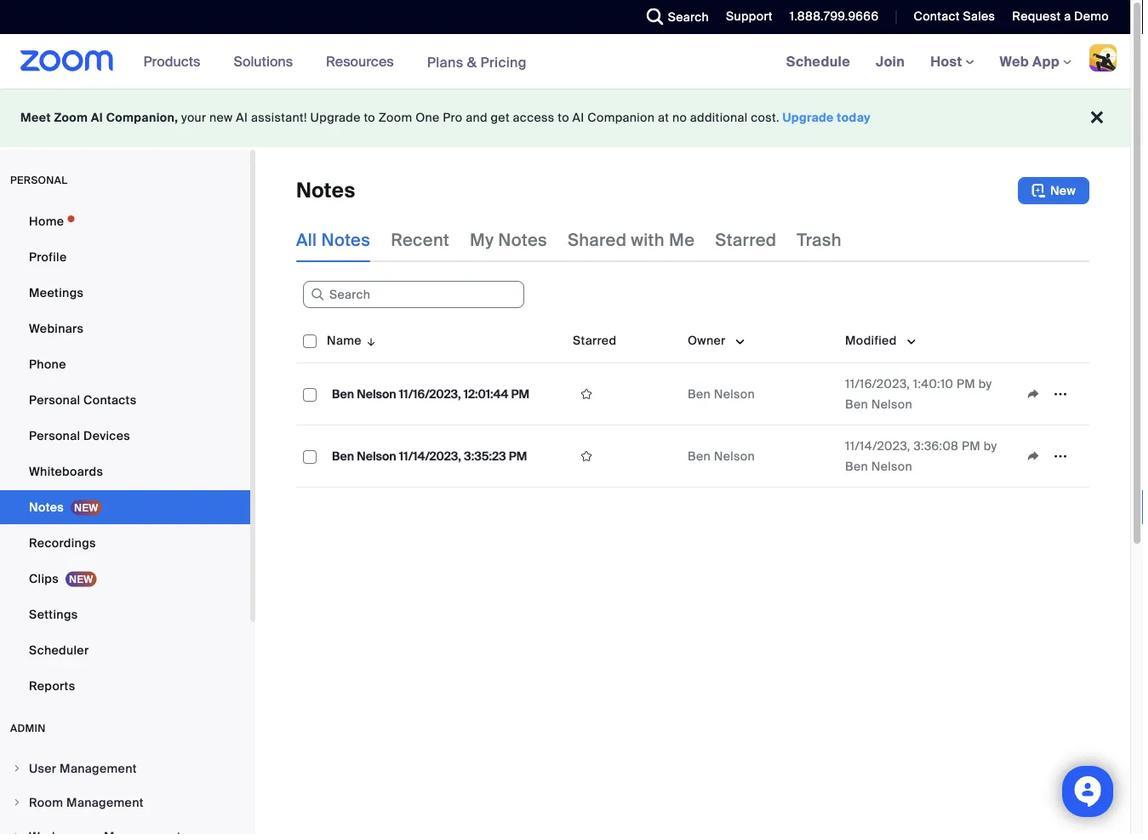 Task type: locate. For each thing, give the bounding box(es) containing it.
0 horizontal spatial starred
[[573, 333, 617, 348]]

ai left 'companion,'
[[91, 110, 103, 126]]

management for room management
[[66, 795, 144, 811]]

get
[[491, 110, 510, 126]]

resources button
[[326, 34, 402, 89]]

notes up the all notes
[[296, 178, 356, 204]]

ben inside "11/14/2023, 3:36:08 pm by ben nelson"
[[846, 459, 869, 474]]

starred
[[716, 229, 777, 251], [573, 333, 617, 348]]

right image
[[12, 832, 22, 835]]

plans
[[427, 53, 464, 71]]

home
[[29, 213, 64, 229]]

host button
[[931, 52, 975, 70]]

1 vertical spatial by
[[985, 438, 998, 454]]

1 horizontal spatial ai
[[236, 110, 248, 126]]

personal up whiteboards
[[29, 428, 80, 444]]

personal devices
[[29, 428, 130, 444]]

11/14/2023,
[[846, 438, 911, 454], [399, 448, 462, 464]]

contacts
[[84, 392, 137, 408]]

1 vertical spatial personal
[[29, 428, 80, 444]]

to down resources 'dropdown button'
[[364, 110, 376, 126]]

recordings link
[[0, 526, 250, 560]]

notes up recordings
[[29, 500, 64, 515]]

pm right "3:36:08" at the right of page
[[962, 438, 981, 454]]

starred inside the tabs of all notes page tab list
[[716, 229, 777, 251]]

name
[[327, 333, 362, 348]]

personal contacts link
[[0, 383, 250, 417]]

today
[[838, 110, 871, 126]]

11/16/2023, 1:40:10 pm by ben nelson
[[846, 376, 993, 412]]

2 to from the left
[[558, 110, 570, 126]]

ben nelson 11/14/2023, 3:35:23 pm unstarred image
[[573, 449, 600, 464]]

request a demo
[[1013, 9, 1110, 24]]

1 horizontal spatial 11/16/2023,
[[846, 376, 911, 392]]

reports
[[29, 678, 75, 694]]

2 ben nelson from the top
[[688, 448, 756, 464]]

11/16/2023, left 12:01:44
[[399, 386, 461, 402]]

whiteboards link
[[0, 455, 250, 489]]

1 vertical spatial ben nelson
[[688, 448, 756, 464]]

1 horizontal spatial 11/14/2023,
[[846, 438, 911, 454]]

pm inside 11/16/2023, 1:40:10 pm by ben nelson
[[957, 376, 976, 392]]

pm right 1:40:10
[[957, 376, 976, 392]]

pm
[[957, 376, 976, 392], [511, 386, 530, 402], [962, 438, 981, 454], [509, 448, 528, 464]]

settings
[[29, 607, 78, 623]]

ai left companion
[[573, 110, 585, 126]]

11/16/2023,
[[846, 376, 911, 392], [399, 386, 461, 402]]

profile link
[[0, 240, 250, 274]]

to
[[364, 110, 376, 126], [558, 110, 570, 126]]

ben
[[332, 386, 354, 402], [688, 386, 711, 402], [846, 397, 869, 412], [332, 448, 354, 464], [688, 448, 711, 464], [846, 459, 869, 474]]

ai right 'new'
[[236, 110, 248, 126]]

management for user management
[[60, 761, 137, 777]]

1 zoom from the left
[[54, 110, 88, 126]]

zoom left one
[[379, 110, 413, 126]]

0 horizontal spatial 11/14/2023,
[[399, 448, 462, 464]]

1 vertical spatial starred
[[573, 333, 617, 348]]

one
[[416, 110, 440, 126]]

1 vertical spatial right image
[[12, 798, 22, 808]]

1.888.799.9666 button
[[777, 0, 884, 34], [790, 9, 879, 24]]

trash
[[798, 229, 842, 251]]

right image
[[12, 764, 22, 774], [12, 798, 22, 808]]

meet zoom ai companion, your new ai assistant! upgrade to zoom one pro and get access to ai companion at no additional cost. upgrade today
[[20, 110, 871, 126]]

0 horizontal spatial zoom
[[54, 110, 88, 126]]

menu item
[[0, 821, 250, 835]]

11/14/2023, left "3:36:08" at the right of page
[[846, 438, 911, 454]]

all notes
[[296, 229, 371, 251]]

ben nelson 11/16/2023, 12:01:44 pm button
[[327, 383, 535, 405]]

personal for personal devices
[[29, 428, 80, 444]]

0 vertical spatial management
[[60, 761, 137, 777]]

11/16/2023, down modified
[[846, 376, 911, 392]]

0 horizontal spatial to
[[364, 110, 376, 126]]

application
[[296, 319, 1103, 501], [1020, 382, 1083, 407], [1020, 444, 1083, 469]]

scheduler
[[29, 643, 89, 658]]

upgrade
[[310, 110, 361, 126], [783, 110, 835, 126]]

personal
[[29, 392, 80, 408], [29, 428, 80, 444]]

user management menu item
[[0, 753, 250, 785]]

management down user management menu item
[[66, 795, 144, 811]]

by inside "11/14/2023, 3:36:08 pm by ben nelson"
[[985, 438, 998, 454]]

right image left user in the bottom left of the page
[[12, 764, 22, 774]]

notes link
[[0, 491, 250, 525]]

zoom logo image
[[20, 50, 114, 72]]

ben nelson
[[688, 386, 756, 402], [688, 448, 756, 464]]

notes inside personal menu menu
[[29, 500, 64, 515]]

user management
[[29, 761, 137, 777]]

notes right all
[[322, 229, 371, 251]]

plans & pricing link
[[427, 53, 527, 71], [427, 53, 527, 71]]

by inside 11/16/2023, 1:40:10 pm by ben nelson
[[979, 376, 993, 392]]

support
[[727, 9, 773, 24]]

products button
[[144, 34, 208, 89]]

0 vertical spatial ben nelson
[[688, 386, 756, 402]]

join link
[[864, 34, 918, 89]]

&
[[467, 53, 477, 71]]

ben nelson 11/14/2023, 3:35:23 pm
[[332, 448, 528, 464]]

a
[[1065, 9, 1072, 24]]

1 horizontal spatial starred
[[716, 229, 777, 251]]

by
[[979, 376, 993, 392], [985, 438, 998, 454]]

2 right image from the top
[[12, 798, 22, 808]]

to right the 'access'
[[558, 110, 570, 126]]

recent
[[391, 229, 450, 251]]

personal devices link
[[0, 419, 250, 453]]

user
[[29, 761, 57, 777]]

2 horizontal spatial ai
[[573, 110, 585, 126]]

0 vertical spatial right image
[[12, 764, 22, 774]]

by left share image
[[979, 376, 993, 392]]

personal for personal contacts
[[29, 392, 80, 408]]

0 horizontal spatial upgrade
[[310, 110, 361, 126]]

right image inside room management menu item
[[12, 798, 22, 808]]

my
[[470, 229, 494, 251]]

pm right 12:01:44
[[511, 386, 530, 402]]

1 vertical spatial management
[[66, 795, 144, 811]]

personal down phone
[[29, 392, 80, 408]]

additional
[[691, 110, 748, 126]]

right image left room
[[12, 798, 22, 808]]

1 personal from the top
[[29, 392, 80, 408]]

by left share icon
[[985, 438, 998, 454]]

0 vertical spatial by
[[979, 376, 993, 392]]

banner
[[0, 34, 1131, 90]]

management up room management
[[60, 761, 137, 777]]

1.888.799.9666
[[790, 9, 879, 24]]

all
[[296, 229, 317, 251]]

1 horizontal spatial zoom
[[379, 110, 413, 126]]

admin
[[10, 722, 46, 736]]

and
[[466, 110, 488, 126]]

1 horizontal spatial upgrade
[[783, 110, 835, 126]]

me
[[670, 229, 695, 251]]

request a demo link
[[1000, 0, 1131, 34], [1013, 9, 1110, 24]]

ai
[[91, 110, 103, 126], [236, 110, 248, 126], [573, 110, 585, 126]]

whiteboards
[[29, 464, 103, 480]]

2 upgrade from the left
[[783, 110, 835, 126]]

nelson
[[357, 386, 397, 402], [714, 386, 756, 402], [872, 397, 913, 412], [357, 448, 397, 464], [714, 448, 756, 464], [872, 459, 913, 474]]

0 horizontal spatial 11/16/2023,
[[399, 386, 461, 402]]

products
[[144, 52, 201, 70]]

support link
[[714, 0, 777, 34], [727, 9, 773, 24]]

app
[[1033, 52, 1060, 70]]

upgrade right "cost."
[[783, 110, 835, 126]]

starred right me at the right top of page
[[716, 229, 777, 251]]

1 ben nelson from the top
[[688, 386, 756, 402]]

meetings link
[[0, 276, 250, 310]]

2 personal from the top
[[29, 428, 80, 444]]

by for 11/14/2023, 3:36:08 pm by ben nelson
[[985, 438, 998, 454]]

zoom right the meet
[[54, 110, 88, 126]]

new
[[210, 110, 233, 126]]

0 vertical spatial personal
[[29, 392, 80, 408]]

management
[[60, 761, 137, 777], [66, 795, 144, 811]]

0 horizontal spatial ai
[[91, 110, 103, 126]]

profile
[[29, 249, 67, 265]]

0 vertical spatial starred
[[716, 229, 777, 251]]

right image inside user management menu item
[[12, 764, 22, 774]]

meet zoom ai companion, footer
[[0, 89, 1131, 147]]

11/14/2023, left 3:35:23
[[399, 448, 462, 464]]

meetings navigation
[[774, 34, 1131, 90]]

1 horizontal spatial to
[[558, 110, 570, 126]]

starred up "ben nelson 11/16/2023, 12:01:44 pm unstarred" icon at the top
[[573, 333, 617, 348]]

home link
[[0, 204, 250, 238]]

3:35:23
[[464, 448, 507, 464]]

arrow down image
[[362, 330, 378, 351]]

1 right image from the top
[[12, 764, 22, 774]]

upgrade down product information navigation
[[310, 110, 361, 126]]



Task type: describe. For each thing, give the bounding box(es) containing it.
assistant!
[[251, 110, 307, 126]]

share image
[[1020, 449, 1048, 464]]

webinars
[[29, 321, 84, 336]]

3:36:08
[[914, 438, 959, 454]]

personal contacts
[[29, 392, 137, 408]]

ben nelson for 11/16/2023,
[[688, 386, 756, 402]]

request
[[1013, 9, 1062, 24]]

your
[[181, 110, 206, 126]]

personal
[[10, 174, 68, 187]]

1 ai from the left
[[91, 110, 103, 126]]

pro
[[443, 110, 463, 126]]

reports link
[[0, 669, 250, 704]]

search button
[[634, 0, 714, 34]]

ben nelson 11/16/2023, 12:01:44 pm unstarred image
[[573, 387, 600, 402]]

application for 11/16/2023, 1:40:10 pm by ben nelson
[[1020, 382, 1083, 407]]

companion
[[588, 110, 655, 126]]

room management
[[29, 795, 144, 811]]

pm right 3:35:23
[[509, 448, 528, 464]]

right image for room management
[[12, 798, 22, 808]]

11/14/2023, 3:36:08 pm by ben nelson
[[846, 438, 998, 474]]

schedule link
[[774, 34, 864, 89]]

new button
[[1019, 177, 1090, 204]]

nelson inside "11/14/2023, 3:36:08 pm by ben nelson"
[[872, 459, 913, 474]]

access
[[513, 110, 555, 126]]

banner containing products
[[0, 34, 1131, 90]]

web
[[1000, 52, 1030, 70]]

contact
[[914, 9, 961, 24]]

at
[[658, 110, 670, 126]]

with
[[631, 229, 665, 251]]

modified
[[846, 333, 897, 348]]

nelson inside 11/16/2023, 1:40:10 pm by ben nelson
[[872, 397, 913, 412]]

ben nelson for 11/14/2023,
[[688, 448, 756, 464]]

11/16/2023, inside 11/16/2023, 1:40:10 pm by ben nelson
[[846, 376, 911, 392]]

phone link
[[0, 348, 250, 382]]

11/14/2023, inside "11/14/2023, 3:36:08 pm by ben nelson"
[[846, 438, 911, 454]]

scheduler link
[[0, 634, 250, 668]]

room
[[29, 795, 63, 811]]

solutions button
[[234, 34, 301, 89]]

pm inside "11/14/2023, 3:36:08 pm by ben nelson"
[[962, 438, 981, 454]]

solutions
[[234, 52, 293, 70]]

application for 11/14/2023, 3:36:08 pm by ben nelson
[[1020, 444, 1083, 469]]

2 zoom from the left
[[379, 110, 413, 126]]

host
[[931, 52, 966, 70]]

meet
[[20, 110, 51, 126]]

shared
[[568, 229, 627, 251]]

more options for ben nelson 11/14/2023, 3:35:23 pm image
[[1048, 449, 1075, 464]]

schedule
[[787, 52, 851, 70]]

Search text field
[[303, 281, 525, 308]]

ben nelson 11/14/2023, 3:35:23 pm button
[[327, 445, 533, 468]]

shared with me
[[568, 229, 695, 251]]

webinars link
[[0, 312, 250, 346]]

owner
[[688, 333, 726, 348]]

companion,
[[106, 110, 178, 126]]

3 ai from the left
[[573, 110, 585, 126]]

by for 11/16/2023, 1:40:10 pm by ben nelson
[[979, 376, 993, 392]]

profile picture image
[[1090, 44, 1118, 72]]

ben inside 11/16/2023, 1:40:10 pm by ben nelson
[[846, 397, 869, 412]]

personal menu menu
[[0, 204, 250, 705]]

resources
[[326, 52, 394, 70]]

search
[[668, 9, 710, 25]]

web app
[[1000, 52, 1060, 70]]

my notes
[[470, 229, 548, 251]]

1 upgrade from the left
[[310, 110, 361, 126]]

room management menu item
[[0, 787, 250, 819]]

tabs of all notes page tab list
[[296, 218, 842, 262]]

clips
[[29, 571, 59, 587]]

recordings
[[29, 535, 96, 551]]

upgrade today link
[[783, 110, 871, 126]]

sales
[[964, 9, 996, 24]]

phone
[[29, 356, 66, 372]]

contact sales
[[914, 9, 996, 24]]

pricing
[[481, 53, 527, 71]]

more options for ben nelson 11/16/2023, 12:01:44 pm image
[[1048, 387, 1075, 402]]

share image
[[1020, 387, 1048, 402]]

ben nelson 11/16/2023, 12:01:44 pm
[[332, 386, 530, 402]]

12:01:44
[[464, 386, 509, 402]]

new
[[1051, 183, 1077, 198]]

11/16/2023, inside button
[[399, 386, 461, 402]]

join
[[877, 52, 906, 70]]

clips link
[[0, 562, 250, 596]]

2 ai from the left
[[236, 110, 248, 126]]

notes right 'my' on the top of the page
[[499, 229, 548, 251]]

no
[[673, 110, 687, 126]]

1.888.799.9666 button up schedule
[[777, 0, 884, 34]]

product information navigation
[[131, 34, 540, 90]]

1 to from the left
[[364, 110, 376, 126]]

11/14/2023, inside button
[[399, 448, 462, 464]]

right image for user management
[[12, 764, 22, 774]]

1:40:10
[[914, 376, 954, 392]]

1.888.799.9666 button up schedule link
[[790, 9, 879, 24]]

plans & pricing
[[427, 53, 527, 71]]

admin menu menu
[[0, 753, 250, 835]]

devices
[[84, 428, 130, 444]]

application containing name
[[296, 319, 1103, 501]]

meetings
[[29, 285, 84, 301]]

web app button
[[1000, 52, 1072, 70]]

cost.
[[751, 110, 780, 126]]



Task type: vqa. For each thing, say whether or not it's contained in the screenshot.
tab list on the left of the page
no



